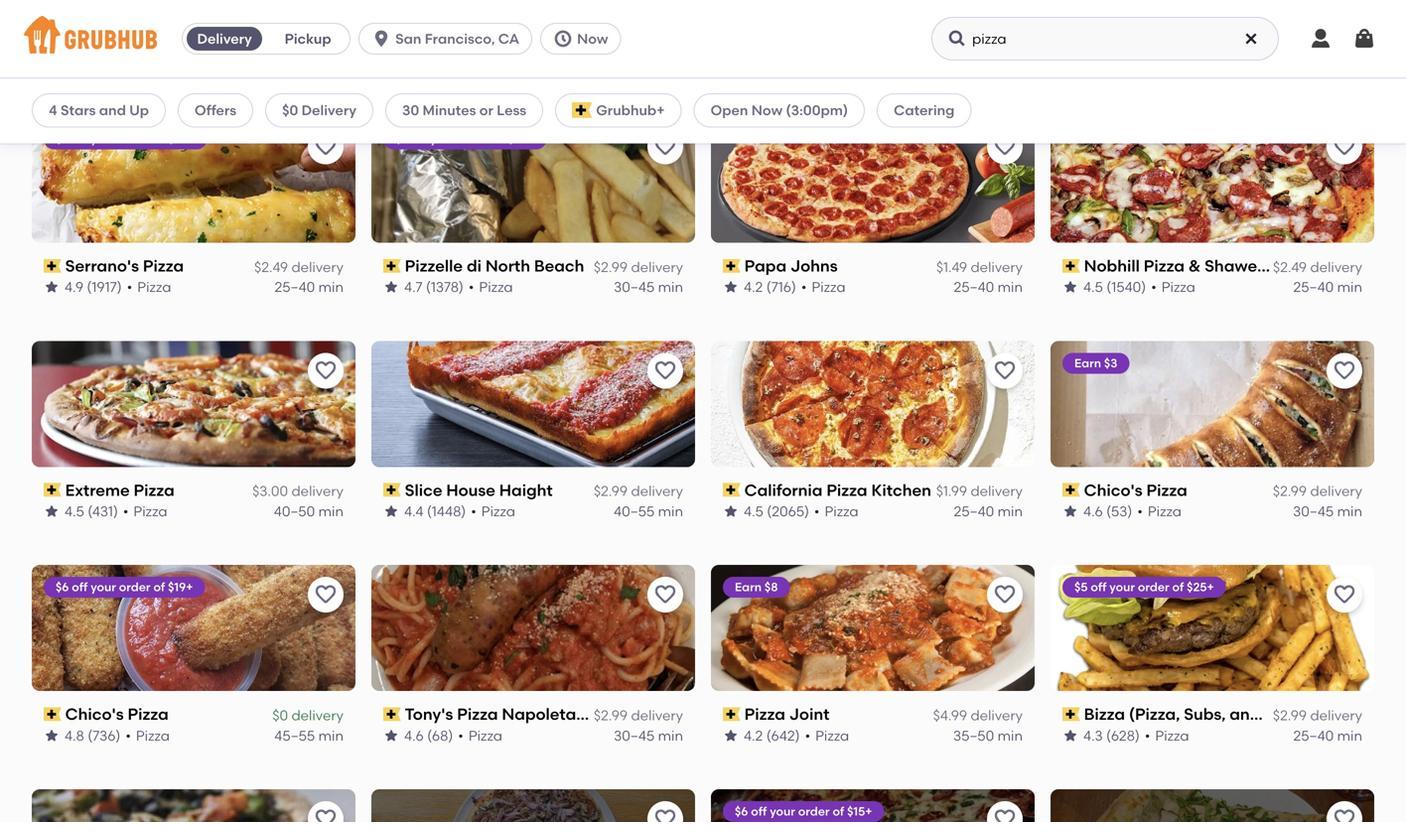 Task type: locate. For each thing, give the bounding box(es) containing it.
delivery for (1378)
[[631, 259, 684, 275]]

1 vertical spatial delivery
[[302, 102, 357, 119]]

delivery
[[292, 34, 344, 51], [631, 34, 684, 51], [971, 34, 1023, 51], [1311, 34, 1363, 51], [292, 259, 344, 275], [631, 259, 684, 275], [971, 259, 1023, 275], [1311, 259, 1363, 275], [292, 483, 344, 500], [631, 483, 684, 500], [971, 483, 1023, 500], [1311, 483, 1363, 500], [292, 707, 344, 724], [631, 707, 684, 724], [971, 707, 1023, 724], [1311, 707, 1363, 724]]

$2.99 for slice house haight
[[594, 483, 628, 500]]

25–40 for papa johns
[[954, 279, 995, 296]]

star icon image for 4.6 (282)
[[1063, 55, 1079, 71]]

1 horizontal spatial earn
[[1075, 356, 1102, 370]]

delivery for (68)
[[631, 707, 684, 724]]

$0 down $3.49 delivery
[[282, 102, 298, 119]]

$8
[[765, 581, 779, 595]]

svg image right ca
[[554, 29, 573, 49]]

0 vertical spatial $1.99
[[597, 34, 628, 51]]

• right (716)
[[802, 279, 807, 296]]

1 vertical spatial now
[[752, 102, 783, 119]]

0 vertical spatial $0 delivery
[[952, 34, 1023, 51]]

1 vertical spatial 35–50 min
[[954, 728, 1023, 745]]

2 horizontal spatial $25+
[[1188, 581, 1215, 595]]

0 horizontal spatial 4.5
[[65, 503, 84, 520]]

$6 for $6 off your order of $19+
[[56, 581, 69, 595]]

chico's up 4.8 (736)
[[65, 705, 124, 725]]

1 horizontal spatial $1.99 delivery
[[937, 483, 1023, 500]]

(135)
[[427, 54, 459, 71]]

(53)
[[1107, 503, 1133, 520]]

earn left $8
[[735, 581, 762, 595]]

star icon image left 4.2 (642) in the right of the page
[[723, 728, 739, 744]]

0 horizontal spatial 40–50 min
[[274, 503, 344, 520]]

delivery down $3.49 delivery
[[302, 102, 357, 119]]

1 vertical spatial 4.2
[[744, 728, 763, 745]]

delivery inside "link"
[[1311, 34, 1363, 51]]

40–50 min
[[954, 54, 1023, 71], [274, 503, 344, 520]]

serrano's pizza
[[65, 256, 184, 276]]

• pizza down slice house haight
[[471, 503, 516, 520]]

• right "(53)"
[[1138, 503, 1143, 520]]

up
[[129, 102, 149, 119]]

(1540)
[[1107, 279, 1147, 296]]

1 vertical spatial 30–45 min
[[1294, 503, 1363, 520]]

• right (282)
[[1145, 54, 1151, 71]]

0 horizontal spatial chico's pizza
[[65, 705, 169, 725]]

star icon image for 4.7 (1378)
[[384, 279, 399, 295]]

earn left $3
[[1075, 356, 1102, 370]]

and
[[99, 102, 126, 119], [1230, 705, 1261, 725]]

• down (pizza,
[[1145, 728, 1151, 745]]

subscription pass image for nobhill pizza & shawerma
[[1063, 259, 1081, 273]]

$2.49 for serrano's pizza
[[254, 259, 288, 275]]

$25+ for pizza
[[168, 132, 195, 146]]

slice house haight
[[405, 481, 553, 500]]

save this restaurant image
[[654, 135, 678, 158], [994, 135, 1017, 158], [1333, 135, 1357, 158], [314, 359, 338, 383], [654, 359, 678, 383], [314, 583, 338, 607], [994, 583, 1017, 607], [1333, 583, 1357, 607], [994, 808, 1017, 823], [1333, 808, 1357, 823]]

svg image up 35–45
[[1310, 27, 1333, 51]]

tony's pizza napoletana
[[405, 705, 597, 725]]

1 horizontal spatial $1.99
[[937, 483, 968, 500]]

order
[[119, 132, 151, 146], [459, 132, 490, 146], [119, 581, 151, 595], [1139, 581, 1170, 595], [799, 805, 830, 819]]

1 vertical spatial 4.7
[[404, 279, 423, 296]]

0 vertical spatial chico's
[[1085, 481, 1143, 500]]

serrano's
[[65, 256, 139, 276]]

piccolo pizza logo image
[[32, 790, 356, 823]]

tony's pizza napoletana logo image
[[372, 566, 696, 692]]

• pizza for 4.2 (716)
[[802, 279, 846, 296]]

$19+
[[168, 581, 193, 595]]

$6 down '4.5 (431)'
[[56, 581, 69, 595]]

1 vertical spatial chico's pizza
[[65, 705, 169, 725]]

0 vertical spatial 35–50 min
[[274, 54, 344, 71]]

4.6
[[1084, 54, 1104, 71], [1084, 503, 1104, 520], [404, 728, 424, 745]]

$5 off your order of $25+ down 30 minutes or less
[[395, 132, 535, 146]]

30 minutes or less
[[402, 102, 527, 119]]

$5 off your order of $25+ down up
[[56, 132, 195, 146]]

$6 off your order of $15+
[[735, 805, 873, 819]]

• pizza down tony's pizza napoletana
[[458, 728, 503, 745]]

star icon image left 4.5 (1540)
[[1063, 279, 1079, 295]]

earn for pizza
[[735, 581, 762, 595]]

0 horizontal spatial $25+
[[168, 132, 195, 146]]

$1.99 delivery for california pizza kitchen
[[937, 483, 1023, 500]]

• for 4.8 (736)
[[126, 728, 131, 745]]

2 $2.49 delivery from the left
[[1274, 259, 1363, 275]]

star icon image left 4.6 (282)
[[1063, 55, 1079, 71]]

order for serrano's
[[119, 132, 151, 146]]

papa johns logo image
[[711, 117, 1035, 243]]

subscription pass image for chico's pizza
[[1063, 484, 1081, 497]]

$6 down 4.2 (642) in the right of the page
[[735, 805, 749, 819]]

of for bizza
[[1173, 581, 1185, 595]]

subscription pass image for extreme pizza
[[44, 484, 61, 497]]

0 horizontal spatial and
[[99, 102, 126, 119]]

$25+
[[168, 132, 195, 146], [508, 132, 535, 146], [1188, 581, 1215, 595]]

• pizza down 'serrano's pizza'
[[127, 279, 171, 296]]

$1.99
[[597, 34, 628, 51], [937, 483, 968, 500]]

$5 off your order of $25+ down "(53)"
[[1075, 581, 1215, 595]]

4.7
[[65, 54, 83, 71], [404, 279, 423, 296]]

• pizza down the california pizza kitchen
[[815, 503, 859, 520]]

(628)
[[1107, 728, 1141, 745]]

subscription pass image
[[44, 35, 61, 49], [384, 35, 401, 49], [723, 259, 741, 273], [1063, 259, 1081, 273], [44, 484, 61, 497], [384, 484, 401, 497], [44, 708, 61, 722], [1063, 708, 1081, 722]]

beach
[[534, 256, 585, 276]]

0 horizontal spatial $5
[[56, 132, 69, 146]]

0 vertical spatial earn
[[1075, 356, 1102, 370]]

4 stars and up
[[49, 102, 149, 119]]

1 horizontal spatial $0 delivery
[[952, 34, 1023, 51]]

off for serrano's
[[72, 132, 88, 146]]

0 horizontal spatial $6
[[56, 581, 69, 595]]

4.7 (200) • pizza
[[65, 54, 170, 71]]

• pizza for 4.9 (1917)
[[127, 279, 171, 296]]

bizza (pizza, subs, and more)
[[1085, 705, 1311, 725]]

1 horizontal spatial 4.5
[[744, 503, 764, 520]]

40–55 min
[[614, 503, 684, 520]]

$5 off your order of $25+ for di
[[395, 132, 535, 146]]

40–50 up "catering" on the top
[[954, 54, 995, 71]]

tony's
[[405, 705, 453, 725]]

now up grubhub plus flag logo
[[577, 30, 608, 47]]

off down stars
[[72, 132, 88, 146]]

star icon image for 4.2 (716)
[[723, 279, 739, 295]]

0 horizontal spatial chico's pizza logo image
[[32, 566, 356, 692]]

$2.49 delivery for serrano's pizza
[[254, 259, 344, 275]]

$2.99 delivery
[[594, 259, 684, 275], [594, 483, 684, 500], [1274, 483, 1363, 500], [594, 707, 684, 724], [1274, 707, 1363, 724]]

1 horizontal spatial chico's pizza
[[1085, 481, 1188, 500]]

4.5 left (2065) at the right bottom of page
[[744, 503, 764, 520]]

4.5 for california pizza kitchen
[[744, 503, 764, 520]]

4.3 (585) • pizza
[[744, 54, 851, 71]]

1 vertical spatial chico's
[[65, 705, 124, 725]]

0 vertical spatial 40–50 min
[[954, 54, 1023, 71]]

40–50
[[954, 54, 995, 71], [274, 503, 315, 520]]

star icon image for 4.2 (642)
[[723, 728, 739, 744]]

4.5 (2065)
[[744, 503, 810, 520]]

40–50 for • pizza
[[274, 503, 315, 520]]

delivery left $3.49
[[197, 30, 252, 47]]

star icon image left 4.6 (53)
[[1063, 504, 1079, 520]]

• down caesars in the top of the page
[[126, 54, 131, 71]]

1 4.2 from the top
[[744, 279, 763, 296]]

0 vertical spatial chico's pizza logo image
[[1051, 341, 1375, 467]]

(1378)
[[426, 279, 464, 296]]

1 horizontal spatial svg image
[[1310, 27, 1333, 51]]

35–50
[[274, 54, 315, 71], [954, 728, 995, 745]]

delivery button
[[183, 23, 266, 55]]

nobhill pizza & shawerma
[[1085, 256, 1290, 276]]

4.7 down pizzelle
[[404, 279, 423, 296]]

2 vertical spatial 30–45
[[614, 728, 655, 745]]

0 horizontal spatial 35–50
[[274, 54, 315, 71]]

chico's pizza up the (736)
[[65, 705, 169, 725]]

star icon image for 4.5 (431)
[[44, 504, 60, 520]]

$2.99
[[594, 259, 628, 275], [594, 483, 628, 500], [1274, 483, 1308, 500], [594, 707, 628, 724], [1274, 707, 1308, 724]]

$0 delivery up "catering" on the top
[[952, 34, 1023, 51]]

0 vertical spatial 30–45 min
[[614, 279, 684, 296]]

off
[[72, 132, 88, 146], [412, 132, 428, 146], [72, 581, 88, 595], [1091, 581, 1107, 595], [751, 805, 767, 819]]

• for 4.6 (53)
[[1138, 503, 1143, 520]]

1 vertical spatial 35–50
[[954, 728, 995, 745]]

0 horizontal spatial $2.49
[[254, 259, 288, 275]]

• right the (736)
[[126, 728, 131, 745]]

0 vertical spatial 4.8
[[404, 54, 424, 71]]

nobhill pizza & shawerma logo image
[[1051, 117, 1375, 243]]

your for pizzelle
[[431, 132, 456, 146]]

30
[[402, 102, 419, 119]]

30–45 for tony's pizza napoletana
[[614, 728, 655, 745]]

$1.99 delivery
[[597, 34, 684, 51], [937, 483, 1023, 500]]

your down (431)
[[91, 581, 116, 595]]

• right (1540)
[[1152, 279, 1157, 296]]

30–45
[[614, 279, 655, 296], [1294, 503, 1335, 520], [614, 728, 655, 745]]

delivery inside button
[[197, 30, 252, 47]]

1 vertical spatial $1.99 delivery
[[937, 483, 1023, 500]]

$5 down 4
[[56, 132, 69, 146]]

0 vertical spatial and
[[99, 102, 126, 119]]

40–50 min up "catering" on the top
[[954, 54, 1023, 71]]

0 horizontal spatial earn
[[735, 581, 762, 595]]

star icon image left 4.7 (1378)
[[384, 279, 399, 295]]

$5 down 30
[[395, 132, 409, 146]]

min for 4.6 (68)
[[658, 728, 684, 745]]

your down "(53)"
[[1110, 581, 1136, 595]]

1 horizontal spatial chico's pizza logo image
[[1051, 341, 1375, 467]]

star icon image left 4.5 (2065)
[[723, 504, 739, 520]]

delivery inside 'link'
[[971, 34, 1023, 51]]

35–50 min down $3.49 delivery
[[274, 54, 344, 71]]

joyride
[[405, 32, 464, 51]]

chico's pizza logo image
[[1051, 341, 1375, 467], [32, 566, 356, 692]]

$0 up "catering" on the top
[[952, 34, 968, 51]]

• pizza for 4.2 (642)
[[805, 728, 850, 745]]

0 vertical spatial $1.99 delivery
[[597, 34, 684, 51]]

svg image
[[372, 29, 392, 49], [948, 29, 968, 49], [1244, 31, 1260, 47]]

$1.99 delivery up '20–35'
[[597, 34, 684, 51]]

0 vertical spatial now
[[577, 30, 608, 47]]

1 horizontal spatial 35–50
[[954, 728, 995, 745]]

• pizza right (282)
[[1145, 54, 1190, 71]]

4.3 for 4.3 (585) • pizza
[[744, 54, 764, 71]]

$5 down 4.6 (53)
[[1075, 581, 1089, 595]]

25–40 for nobhill pizza & shawerma
[[1294, 279, 1335, 296]]

1 horizontal spatial $2.49 delivery
[[1274, 259, 1363, 275]]

4.8 left the (736)
[[65, 728, 84, 745]]

(200)
[[86, 54, 121, 71]]

4.6 left (282)
[[1084, 54, 1104, 71]]

chico's up 4.6 (53)
[[1085, 481, 1143, 500]]

0 horizontal spatial $5 off your order of $25+
[[56, 132, 195, 146]]

francisco,
[[425, 30, 495, 47]]

40–50 min for 4.3 (585) • pizza
[[954, 54, 1023, 71]]

4.5 down nobhill
[[1084, 279, 1104, 296]]

• pizza down the johns
[[802, 279, 846, 296]]

• down di
[[469, 279, 474, 296]]

svg image up 35–45 min
[[1353, 27, 1377, 51]]

2 horizontal spatial svg image
[[1244, 31, 1260, 47]]

delivery for (716)
[[971, 259, 1023, 275]]

star icon image left 4.2 (716)
[[723, 279, 739, 295]]

1 vertical spatial 4.8
[[65, 728, 84, 745]]

1 vertical spatial $1.99
[[937, 483, 968, 500]]

star icon image left '4.5 (431)'
[[44, 504, 60, 520]]

$6 for $6 off your order of $15+
[[735, 805, 749, 819]]

0 vertical spatial $6
[[56, 581, 69, 595]]

4.6 for tony's pizza napoletana
[[404, 728, 424, 745]]

1 vertical spatial $0 delivery
[[273, 707, 344, 724]]

$5.00 delivery
[[1272, 34, 1363, 51]]

30–45 min for chico's pizza
[[1294, 503, 1363, 520]]

1 horizontal spatial and
[[1230, 705, 1261, 725]]

order for bizza
[[1139, 581, 1170, 595]]

star icon image for 4.6 (53)
[[1063, 504, 1079, 520]]

(68)
[[427, 728, 453, 745]]

4.8 down san
[[404, 54, 424, 71]]

svg image left san
[[372, 29, 392, 49]]

25–40 min for california pizza kitchen
[[954, 503, 1023, 520]]

star icon image left 4.3 (628)
[[1063, 728, 1079, 744]]

2 vertical spatial 4.6
[[404, 728, 424, 745]]

svg image up "catering" on the top
[[948, 29, 968, 49]]

0 horizontal spatial chico's
[[65, 705, 124, 725]]

4.2 down papa
[[744, 279, 763, 296]]

1 vertical spatial 4.3
[[1084, 728, 1104, 745]]

1 vertical spatial 40–50
[[274, 503, 315, 520]]

• pizza down nobhill pizza & shawerma
[[1152, 279, 1196, 296]]

catering
[[894, 102, 955, 119]]

1 horizontal spatial $2.49
[[1274, 259, 1308, 275]]

25–40 min for bizza (pizza, subs, and more)
[[1294, 728, 1363, 745]]

2 $2.49 from the left
[[1274, 259, 1308, 275]]

1 horizontal spatial $25+
[[508, 132, 535, 146]]

4.3 down bizza
[[1084, 728, 1104, 745]]

subscription pass image
[[44, 259, 61, 273], [384, 259, 401, 273], [723, 484, 741, 497], [1063, 484, 1081, 497], [384, 708, 401, 722], [723, 708, 741, 722]]

$0 delivery up '45–55 min' in the bottom of the page
[[273, 707, 344, 724]]

$1.99 up '20–35'
[[597, 34, 628, 51]]

chico's pizza up "(53)"
[[1085, 481, 1188, 500]]

0 horizontal spatial 35–50 min
[[274, 54, 344, 71]]

star icon image left "4.4"
[[384, 504, 399, 520]]

chico's pizza logo image for $2.99
[[1051, 341, 1375, 467]]

$1.99 right kitchen
[[937, 483, 968, 500]]

slice house haight logo image
[[372, 341, 696, 467]]

1 vertical spatial 40–50 min
[[274, 503, 344, 520]]

and left up
[[99, 102, 126, 119]]

now
[[577, 30, 608, 47], [752, 102, 783, 119]]

4.6 (282)
[[1084, 54, 1141, 71]]

• pizza for 4.5 (1540)
[[1152, 279, 1196, 296]]

2 horizontal spatial $5 off your order of $25+
[[1075, 581, 1215, 595]]

0 horizontal spatial 40–50
[[274, 503, 315, 520]]

star icon image
[[1063, 55, 1079, 71], [44, 279, 60, 295], [384, 279, 399, 295], [723, 279, 739, 295], [1063, 279, 1079, 295], [44, 504, 60, 520], [384, 504, 399, 520], [723, 504, 739, 520], [1063, 504, 1079, 520], [44, 728, 60, 744], [384, 728, 399, 744], [723, 728, 739, 744], [1063, 728, 1079, 744]]

4.3 left (585) at the top of page
[[744, 54, 764, 71]]

$4.99
[[934, 707, 968, 724]]

4.4 (1448)
[[404, 503, 466, 520]]

california pizza kitchen logo image
[[711, 341, 1035, 467]]

johns
[[791, 256, 838, 276]]

4.8 for 4.8 (736)
[[65, 728, 84, 745]]

svg image inside now button
[[554, 29, 573, 49]]

$2.99 for tony's pizza napoletana
[[594, 707, 628, 724]]

• for 4.2 (716)
[[802, 279, 807, 296]]

0 vertical spatial $0
[[952, 34, 968, 51]]

4.8 for 4.8 (135) • pizza
[[404, 54, 424, 71]]

svg image
[[1310, 27, 1333, 51], [1353, 27, 1377, 51], [554, 29, 573, 49]]

35–50 down $3.49 delivery
[[274, 54, 315, 71]]

your for bizza
[[1110, 581, 1136, 595]]

2 4.2 from the top
[[744, 728, 763, 745]]

2 vertical spatial 30–45 min
[[614, 728, 684, 745]]

• down 'serrano's pizza'
[[127, 279, 132, 296]]

1 vertical spatial chico's pizza logo image
[[32, 566, 356, 692]]

• pizza right "(53)"
[[1138, 503, 1182, 520]]

more)
[[1265, 705, 1311, 725]]

• for 4.6 (68)
[[458, 728, 464, 745]]

svg image left $5.00
[[1244, 31, 1260, 47]]

• pizza down extreme pizza
[[123, 503, 167, 520]]

• for 4.5 (1540)
[[1152, 279, 1157, 296]]

1 vertical spatial 4.6
[[1084, 503, 1104, 520]]

4.5 left (431)
[[65, 503, 84, 520]]

delivery
[[197, 30, 252, 47], [302, 102, 357, 119]]

1 horizontal spatial 40–50
[[954, 54, 995, 71]]

delivery for (1448)
[[631, 483, 684, 500]]

$0 delivery inside 'link'
[[952, 34, 1023, 51]]

• pizza down (pizza,
[[1145, 728, 1190, 745]]

your down the 4 stars and up
[[91, 132, 116, 146]]

(2065)
[[767, 503, 810, 520]]

$2.99 delivery for pizzelle di north beach
[[594, 259, 684, 275]]

1 vertical spatial 30–45
[[1294, 503, 1335, 520]]

4.3 (628)
[[1084, 728, 1141, 745]]

1 horizontal spatial 4.7
[[404, 279, 423, 296]]

2 horizontal spatial $5
[[1075, 581, 1089, 595]]

delivery for (1917)
[[292, 259, 344, 275]]

4.2 for papa johns
[[744, 279, 763, 296]]

• down extreme pizza
[[123, 503, 129, 520]]

star icon image left 4.9
[[44, 279, 60, 295]]

less
[[497, 102, 527, 119]]

• down joyride pizza
[[464, 54, 469, 71]]

0 vertical spatial 4.3
[[744, 54, 764, 71]]

30–45 for chico's pizza
[[1294, 503, 1335, 520]]

subscription pass image for tony's pizza napoletana
[[384, 708, 401, 722]]

nobhill
[[1085, 256, 1141, 276]]

0 horizontal spatial 4.7
[[65, 54, 83, 71]]

1 vertical spatial earn
[[735, 581, 762, 595]]

1 horizontal spatial $5
[[395, 132, 409, 146]]

30–45 min
[[614, 279, 684, 296], [1294, 503, 1363, 520], [614, 728, 684, 745]]

now right open
[[752, 102, 783, 119]]

0 horizontal spatial 4.8
[[65, 728, 84, 745]]

slice
[[405, 481, 443, 500]]

chico's pizza for (53)
[[1085, 481, 1188, 500]]

4.6 left "(53)"
[[1084, 503, 1104, 520]]

star icon image for 4.3 (628)
[[1063, 728, 1079, 744]]

4.7 down little
[[65, 54, 83, 71]]

1 vertical spatial $6
[[735, 805, 749, 819]]

0 horizontal spatial delivery
[[197, 30, 252, 47]]

2 horizontal spatial 4.5
[[1084, 279, 1104, 296]]

order for chico's
[[119, 581, 151, 595]]

off down '4.5 (431)'
[[72, 581, 88, 595]]

40–50 down $3.00 delivery
[[274, 503, 315, 520]]

40–55
[[614, 503, 655, 520]]

order for pizzelle
[[459, 132, 490, 146]]

chico's
[[1085, 481, 1143, 500], [65, 705, 124, 725]]

1 horizontal spatial 4.3
[[1084, 728, 1104, 745]]

subscription pass image for joyride pizza
[[384, 35, 401, 49]]

delivery for (431)
[[292, 483, 344, 500]]

0 vertical spatial 4.2
[[744, 279, 763, 296]]

(1917)
[[87, 279, 122, 296]]

0 vertical spatial 30–45
[[614, 279, 655, 296]]

star icon image left 4.8 (736)
[[44, 728, 60, 744]]

1 vertical spatial and
[[1230, 705, 1261, 725]]

save this restaurant image
[[314, 135, 338, 158], [994, 359, 1017, 383], [1333, 359, 1357, 383], [654, 583, 678, 607], [314, 808, 338, 823], [654, 808, 678, 823]]

4.7 for 4.7 (200) • pizza
[[65, 54, 83, 71]]

star icon image for 4.9 (1917)
[[44, 279, 60, 295]]

4.6 down tony's
[[404, 728, 424, 745]]

• pizza down pizzelle di north beach
[[469, 279, 513, 296]]

0 horizontal spatial 4.3
[[744, 54, 764, 71]]

0 vertical spatial 4.7
[[65, 54, 83, 71]]

35–50 min
[[274, 54, 344, 71], [954, 728, 1023, 745]]

subscription pass image for pizzelle di north beach
[[384, 259, 401, 273]]

• for 4.2 (642)
[[805, 728, 811, 745]]

0 horizontal spatial svg image
[[554, 29, 573, 49]]

1 $2.49 from the left
[[254, 259, 288, 275]]

0 horizontal spatial svg image
[[372, 29, 392, 49]]

open
[[711, 102, 749, 119]]

off down 4.6 (53)
[[1091, 581, 1107, 595]]

0 horizontal spatial $1.99
[[597, 34, 628, 51]]

your down minutes
[[431, 132, 456, 146]]

4.5 (1540)
[[1084, 279, 1147, 296]]

• right (2065) at the right bottom of page
[[815, 503, 820, 520]]

$1.99 for joyride pizza
[[597, 34, 628, 51]]

• pizza
[[1145, 54, 1190, 71], [127, 279, 171, 296], [469, 279, 513, 296], [802, 279, 846, 296], [1152, 279, 1196, 296], [123, 503, 167, 520], [471, 503, 516, 520], [815, 503, 859, 520], [1138, 503, 1182, 520], [126, 728, 170, 745], [458, 728, 503, 745], [805, 728, 850, 745], [1145, 728, 1190, 745]]

0 vertical spatial chico's pizza
[[1085, 481, 1188, 500]]

• down house
[[471, 503, 477, 520]]

off down 30
[[412, 132, 428, 146]]

40–50 min down $3.00 delivery
[[274, 503, 344, 520]]

• pizza right the (736)
[[126, 728, 170, 745]]

• right (68)
[[458, 728, 464, 745]]

1 horizontal spatial 40–50 min
[[954, 54, 1023, 71]]

0 horizontal spatial $2.49 delivery
[[254, 259, 344, 275]]

1 horizontal spatial $6
[[735, 805, 749, 819]]

4.2
[[744, 279, 763, 296], [744, 728, 763, 745]]

• pizza down joint
[[805, 728, 850, 745]]

$5 off your order of $25+
[[56, 132, 195, 146], [395, 132, 535, 146], [1075, 581, 1215, 595]]

your for chico's
[[91, 581, 116, 595]]

$0 delivery
[[952, 34, 1023, 51], [273, 707, 344, 724]]

grubhub plus flag logo image
[[572, 102, 593, 118]]

0 vertical spatial 40–50
[[954, 54, 995, 71]]

• pizza for 4.3 (628)
[[1145, 728, 1190, 745]]

or
[[480, 102, 494, 119]]

$5 for bizza (pizza, subs, and more)
[[1075, 581, 1089, 595]]

1 horizontal spatial $5 off your order of $25+
[[395, 132, 535, 146]]

1 $2.49 delivery from the left
[[254, 259, 344, 275]]

1 horizontal spatial chico's
[[1085, 481, 1143, 500]]



Task type: describe. For each thing, give the bounding box(es) containing it.
now button
[[541, 23, 629, 55]]

star icon image for 4.8 (736)
[[44, 728, 60, 744]]

open now (3:00pm)
[[711, 102, 849, 119]]

$1.99 for california pizza kitchen
[[937, 483, 968, 500]]

• pizza for 4.6 (53)
[[1138, 503, 1182, 520]]

chico's for (53)
[[1085, 481, 1143, 500]]

napoletana
[[502, 705, 597, 725]]

20–35
[[615, 54, 655, 71]]

$2.99 for chico's pizza
[[1274, 483, 1308, 500]]

min for 4.9 (1917)
[[319, 279, 344, 296]]

stars
[[61, 102, 96, 119]]

25–40 min for nobhill pizza & shawerma
[[1294, 279, 1363, 296]]

star icon image for 4.4 (1448)
[[384, 504, 399, 520]]

san francisco, ca button
[[359, 23, 541, 55]]

min for 4.6 (282)
[[1338, 54, 1363, 71]]

joyride pizza
[[405, 32, 509, 51]]

min for 4.2 (642)
[[998, 728, 1023, 745]]

san
[[396, 30, 422, 47]]

(642)
[[767, 728, 800, 745]]

extreme pizza logo image
[[32, 341, 356, 467]]

(282)
[[1107, 54, 1141, 71]]

0 horizontal spatial $0 delivery
[[273, 707, 344, 724]]

offers
[[195, 102, 237, 119]]

• pizza for 4.8 (736)
[[126, 728, 170, 745]]

$2.49 for nobhill pizza & shawerma
[[1274, 259, 1308, 275]]

of for chico's
[[153, 581, 165, 595]]

1 vertical spatial $0
[[282, 102, 298, 119]]

pizza joint logo image
[[711, 566, 1035, 692]]

ca
[[499, 30, 520, 47]]

0 vertical spatial 4.6
[[1084, 54, 1104, 71]]

caesars
[[109, 32, 174, 51]]

min for 4.5 (431)
[[319, 503, 344, 520]]

20–35 min
[[615, 54, 684, 71]]

25–40 min for serrano's pizza
[[275, 279, 344, 296]]

1 horizontal spatial delivery
[[302, 102, 357, 119]]

(431)
[[88, 503, 118, 520]]

min for 4.4 (1448)
[[658, 503, 684, 520]]

$3.00 delivery
[[252, 483, 344, 500]]

chico's pizza logo image for $0
[[32, 566, 356, 692]]

• pizza for 4.6 (68)
[[458, 728, 503, 745]]

min for 4.7 (1378)
[[658, 279, 684, 296]]

di
[[467, 256, 482, 276]]

now inside button
[[577, 30, 608, 47]]

4.7 for 4.7 (1378)
[[404, 279, 423, 296]]

4
[[49, 102, 57, 119]]

4.2 (642)
[[744, 728, 800, 745]]

earn $8
[[735, 581, 779, 595]]

35–45
[[1294, 54, 1335, 71]]

$1.49 delivery
[[937, 259, 1023, 275]]

main navigation navigation
[[0, 0, 1407, 78]]

4.8 (135) • pizza
[[404, 54, 508, 71]]

svg image inside san francisco, ca button
[[372, 29, 392, 49]]

4.7 (1378)
[[404, 279, 464, 296]]

extreme
[[65, 481, 130, 500]]

$2.99 for bizza (pizza, subs, and more)
[[1274, 707, 1308, 724]]

$5.00 delivery link
[[1063, 30, 1363, 53]]

4.8 (736)
[[65, 728, 121, 745]]

30–45 min for tony's pizza napoletana
[[614, 728, 684, 745]]

joint
[[790, 705, 830, 725]]

4.2 (716)
[[744, 279, 797, 296]]

little
[[65, 32, 105, 51]]

kitchen
[[872, 481, 932, 500]]

4.5 for extreme pizza
[[65, 503, 84, 520]]

4.4
[[404, 503, 424, 520]]

• pizza for 4.7 (1378)
[[469, 279, 513, 296]]

delivery for (736)
[[292, 707, 344, 724]]

$3.49
[[254, 34, 288, 51]]

off for pizzelle
[[412, 132, 428, 146]]

(pizza,
[[1130, 705, 1181, 725]]

san francisco, ca
[[396, 30, 520, 47]]

4.9
[[65, 279, 84, 296]]

$6 off your order of $19+
[[56, 581, 193, 595]]

30–45 min for pizzelle di north beach
[[614, 279, 684, 296]]

• for 4.7 (1378)
[[469, 279, 474, 296]]

• for 4.3 (628)
[[1145, 728, 1151, 745]]

min for 4.5 (2065)
[[998, 503, 1023, 520]]

bizza
[[1085, 705, 1126, 725]]

• pizza for 4.5 (431)
[[123, 503, 167, 520]]

• for 4.9 (1917)
[[127, 279, 132, 296]]

25–40 for serrano's pizza
[[275, 279, 315, 296]]

chico's for (736)
[[65, 705, 124, 725]]

$2.99 delivery for bizza (pizza, subs, and more)
[[1274, 707, 1363, 724]]

(716)
[[767, 279, 797, 296]]

4.5 (431)
[[65, 503, 118, 520]]

papa
[[745, 256, 787, 276]]

off down 4.2 (642) in the right of the page
[[751, 805, 767, 819]]

$2.99 delivery for tony's pizza napoletana
[[594, 707, 684, 724]]

delivery for (1540)
[[1311, 259, 1363, 275]]

35–45 min
[[1294, 54, 1363, 71]]

pizza joint
[[745, 705, 830, 725]]

35–50 min for little caesars pizza
[[274, 54, 344, 71]]

• pizza for 4.6 (282)
[[1145, 54, 1190, 71]]

$0 inside 'link'
[[952, 34, 968, 51]]

pizzelle di north beach
[[405, 256, 585, 276]]

earn $3
[[1075, 356, 1118, 370]]

45–55 min
[[275, 728, 344, 745]]

45–55
[[275, 728, 315, 745]]

serrano's pizza logo image
[[32, 117, 356, 243]]

$2.99 delivery for chico's pizza
[[1274, 483, 1363, 500]]

4.9 (1917)
[[65, 279, 122, 296]]

1 horizontal spatial now
[[752, 102, 783, 119]]

your down the (642)
[[770, 805, 796, 819]]

north
[[486, 256, 531, 276]]

35–50 min for pizza joint
[[954, 728, 1023, 745]]

min for 4.8 (736)
[[319, 728, 344, 745]]

25–40 for california pizza kitchen
[[954, 503, 995, 520]]

subscription pass image for little caesars pizza
[[44, 35, 61, 49]]

california pizza kitchen
[[745, 481, 932, 500]]

subs,
[[1185, 705, 1226, 725]]

earn for chico's
[[1075, 356, 1102, 370]]

california
[[745, 481, 823, 500]]

$2.99 delivery for slice house haight
[[594, 483, 684, 500]]

pizzelle
[[405, 256, 463, 276]]

2 vertical spatial $0
[[273, 707, 288, 724]]

(1448)
[[427, 503, 466, 520]]

$5 off your order of $25+ for (pizza,
[[1075, 581, 1215, 595]]

• for 4.6 (282)
[[1145, 54, 1151, 71]]

subscription pass image for slice house haight
[[384, 484, 401, 497]]

40–50 for 4.3 (585) • pizza
[[954, 54, 995, 71]]

$3.00
[[252, 483, 288, 500]]

35–50 for pizza joint
[[954, 728, 995, 745]]

bizza (pizza, subs, and more) logo image
[[1051, 566, 1375, 692]]

delivery for (53)
[[1311, 483, 1363, 500]]

star icon image for 4.5 (2065)
[[723, 504, 739, 520]]

min for 4.2 (716)
[[998, 279, 1023, 296]]

$0 delivery
[[282, 102, 357, 119]]

$0 delivery link
[[723, 30, 1023, 53]]

subscription pass image for pizza joint
[[723, 708, 741, 722]]

your for serrano's
[[91, 132, 116, 146]]

4.6 for chico's pizza
[[1084, 503, 1104, 520]]

$4.99 delivery
[[934, 707, 1023, 724]]

haight
[[500, 481, 553, 500]]

papa johns
[[745, 256, 838, 276]]

$5 for pizzelle di north beach
[[395, 132, 409, 146]]

extreme pizza
[[65, 481, 175, 500]]

Search for food, convenience, alcohol... search field
[[932, 17, 1280, 61]]

(736)
[[88, 728, 121, 745]]

min for 4.3 (628)
[[1338, 728, 1363, 745]]

$15+
[[848, 805, 873, 819]]

delivery for (628)
[[1311, 707, 1363, 724]]

1 horizontal spatial svg image
[[948, 29, 968, 49]]

$3
[[1105, 356, 1118, 370]]

of for pizzelle
[[493, 132, 505, 146]]

4.5 for nobhill pizza & shawerma
[[1084, 279, 1104, 296]]

house
[[446, 481, 496, 500]]

pizzelle di north beach logo image
[[372, 117, 696, 243]]

2 horizontal spatial svg image
[[1353, 27, 1377, 51]]

$25+ for (pizza,
[[1188, 581, 1215, 595]]

$2.99 for pizzelle di north beach
[[594, 259, 628, 275]]

&
[[1189, 256, 1202, 276]]

min for 4.5 (1540)
[[1338, 279, 1363, 296]]

shawerma
[[1205, 256, 1290, 276]]

little caesars pizza
[[65, 32, 219, 51]]

subscription pass image for papa johns
[[723, 259, 741, 273]]

(3:00pm)
[[786, 102, 849, 119]]

• right (585) at the top of page
[[807, 54, 812, 71]]

pickup
[[285, 30, 331, 47]]

35–50 for little caesars pizza
[[274, 54, 315, 71]]

$2.49 delivery for nobhill pizza & shawerma
[[1274, 259, 1363, 275]]



Task type: vqa. For each thing, say whether or not it's contained in the screenshot.


